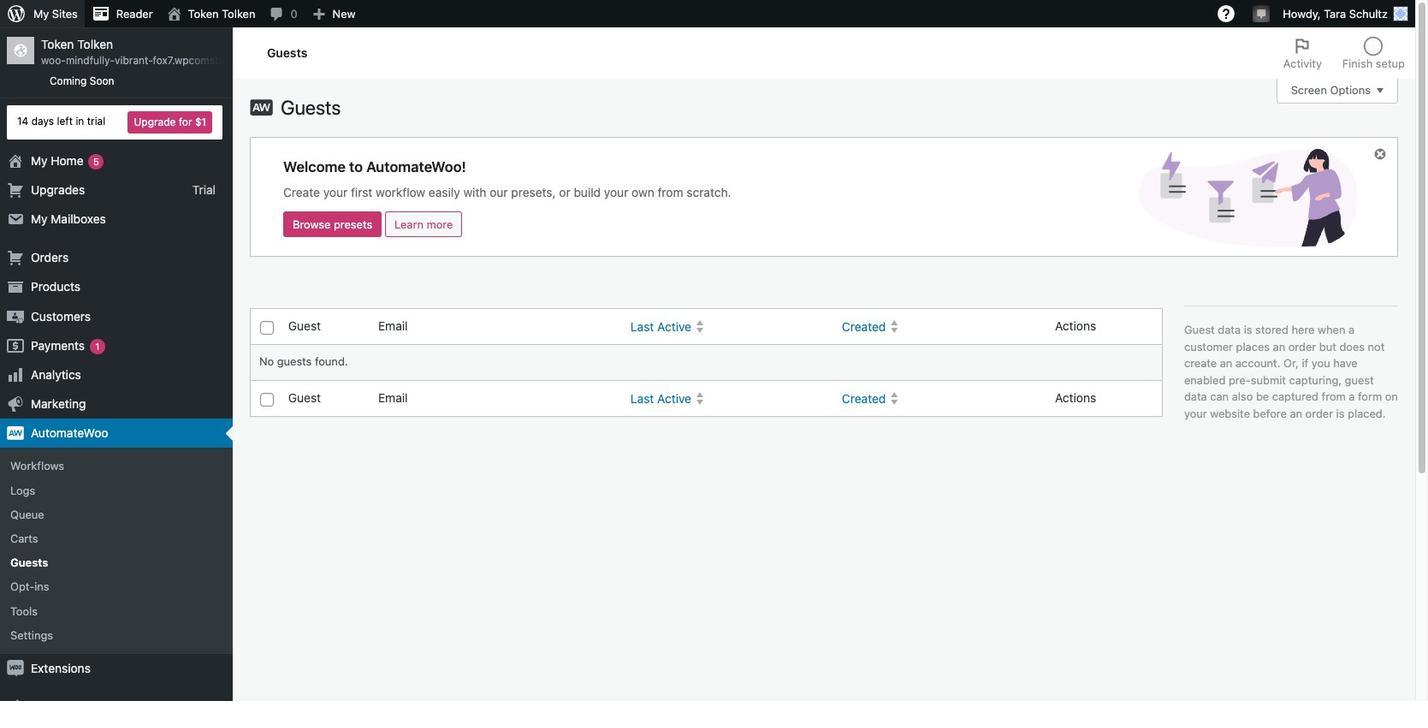 Task type: vqa. For each thing, say whether or not it's contained in the screenshot.
right previous
no



Task type: describe. For each thing, give the bounding box(es) containing it.
reader link
[[85, 0, 160, 27]]

website
[[1211, 406, 1251, 420]]

settings
[[10, 628, 53, 642]]

be
[[1256, 390, 1270, 403]]

form
[[1358, 390, 1382, 403]]

analytics link
[[0, 360, 233, 390]]

tolken for token tolken woo-mindfully-vibrant-fox7.wpcomstaging.com coming soon
[[77, 37, 113, 51]]

marketing link
[[0, 390, 233, 419]]

create
[[1185, 356, 1217, 370]]

actions for second last active link from the top of the page
[[1055, 391, 1097, 405]]

extensions link
[[0, 654, 233, 683]]

new link
[[304, 0, 363, 27]]

1 vertical spatial an
[[1220, 356, 1233, 370]]

scratch.
[[687, 185, 731, 199]]

captured
[[1273, 390, 1319, 403]]

1 a from the top
[[1349, 323, 1355, 337]]

places
[[1236, 340, 1270, 353]]

carts
[[10, 532, 38, 545]]

or
[[559, 185, 571, 199]]

opt-ins
[[10, 580, 49, 593]]

options
[[1331, 83, 1371, 97]]

my sites
[[33, 7, 78, 21]]

when
[[1318, 323, 1346, 337]]

created link for second last active link from the top of the page
[[835, 383, 1047, 414]]

your inside guest data is stored here when a customer places an order but does not create an account. or, if you have enabled pre-submit capturing, guest data can also be captured from a form on your website before an order is placed.
[[1185, 406, 1207, 420]]

products link
[[0, 272, 233, 302]]

2 horizontal spatial an
[[1290, 406, 1303, 420]]

tab list containing activity
[[1273, 27, 1416, 79]]

actions for 2nd last active link from the bottom
[[1055, 319, 1097, 333]]

for
[[179, 115, 192, 128]]

0
[[291, 7, 298, 21]]

workflows
[[10, 459, 64, 473]]

schultz
[[1350, 7, 1388, 21]]

2 created from the top
[[842, 391, 886, 406]]

customer
[[1185, 340, 1233, 353]]

guest inside guest data is stored here when a customer places an order but does not create an account. or, if you have enabled pre-submit capturing, guest data can also be captured from a form on your website before an order is placed.
[[1185, 323, 1215, 337]]

my sites link
[[0, 0, 85, 27]]

also
[[1232, 390, 1253, 403]]

workflow
[[376, 185, 426, 199]]

first
[[351, 185, 373, 199]]

0 horizontal spatial from
[[658, 185, 684, 199]]

opt-
[[10, 580, 34, 593]]

have
[[1334, 356, 1358, 370]]

screen options button
[[1277, 78, 1399, 104]]

enabled
[[1185, 373, 1226, 387]]

learn more link
[[385, 212, 463, 237]]

opt-ins link
[[0, 575, 233, 599]]

create
[[283, 185, 320, 199]]

settings link
[[0, 623, 233, 647]]

0 horizontal spatial your
[[323, 185, 348, 199]]

days
[[31, 115, 54, 128]]

payments
[[31, 338, 85, 352]]

token for token tolken woo-mindfully-vibrant-fox7.wpcomstaging.com coming soon
[[41, 37, 74, 51]]

2 last active link from the top
[[624, 383, 835, 414]]

my home 5
[[31, 153, 99, 167]]

presets
[[334, 218, 372, 231]]

upgrade
[[134, 115, 176, 128]]

automatewoo
[[31, 426, 108, 440]]

finish setup button
[[1333, 27, 1416, 79]]

soon
[[90, 74, 114, 87]]

$1
[[195, 115, 206, 128]]

upgrades
[[31, 182, 85, 197]]

woo-
[[41, 54, 66, 67]]

main menu navigation
[[0, 27, 269, 701]]

placed.
[[1348, 406, 1386, 420]]

analytics
[[31, 367, 81, 382]]

logs link
[[0, 478, 233, 502]]

trial
[[87, 115, 106, 128]]

automatewoo!
[[366, 158, 466, 175]]

customers link
[[0, 302, 233, 331]]

1 last from the top
[[631, 319, 654, 334]]

0 vertical spatial guests
[[267, 45, 308, 60]]

howdy, tara schultz
[[1283, 7, 1388, 21]]

does
[[1340, 340, 1365, 353]]

guest data is stored here when a customer places an order but does not create an account. or, if you have enabled pre-submit capturing, guest data can also be captured from a form on your website before an order is placed.
[[1185, 323, 1398, 420]]

stored
[[1256, 323, 1289, 337]]

token tolken
[[188, 7, 255, 21]]

0 link
[[262, 0, 304, 27]]

browse presets link
[[283, 212, 382, 237]]

reader
[[116, 7, 153, 21]]

orders
[[31, 250, 69, 265]]

guest down no guests found.
[[288, 391, 321, 405]]

browse
[[293, 218, 331, 231]]

guests
[[277, 354, 312, 368]]

1 horizontal spatial your
[[604, 185, 629, 199]]

guest
[[1345, 373, 1374, 387]]

my for my mailboxes
[[31, 211, 48, 226]]

to
[[349, 158, 363, 175]]

2 last from the top
[[631, 391, 654, 406]]

if
[[1302, 356, 1309, 370]]

0 horizontal spatial is
[[1244, 323, 1253, 337]]

2 active from the top
[[657, 391, 692, 406]]



Task type: locate. For each thing, give the bounding box(es) containing it.
sites
[[52, 7, 78, 21]]

5
[[93, 155, 99, 167]]

1 vertical spatial order
[[1306, 406, 1334, 420]]

last
[[631, 319, 654, 334], [631, 391, 654, 406]]

ins
[[34, 580, 49, 593]]

1 vertical spatial tolken
[[77, 37, 113, 51]]

an down captured
[[1290, 406, 1303, 420]]

your left own
[[604, 185, 629, 199]]

queue link
[[0, 502, 233, 526]]

my
[[33, 7, 49, 21], [31, 153, 48, 167], [31, 211, 48, 226]]

0 vertical spatial an
[[1273, 340, 1286, 353]]

None checkbox
[[260, 393, 274, 406]]

guests down the 0 link
[[267, 45, 308, 60]]

my left home
[[31, 153, 48, 167]]

an
[[1273, 340, 1286, 353], [1220, 356, 1233, 370], [1290, 406, 1303, 420]]

1 vertical spatial active
[[657, 391, 692, 406]]

token for token tolken
[[188, 7, 219, 21]]

actions
[[1055, 319, 1097, 333], [1055, 391, 1097, 405]]

vibrant-
[[115, 54, 153, 67]]

0 horizontal spatial token
[[41, 37, 74, 51]]

a
[[1349, 323, 1355, 337], [1349, 390, 1355, 403]]

in
[[76, 115, 84, 128]]

tolken inside token tolken woo-mindfully-vibrant-fox7.wpcomstaging.com coming soon
[[77, 37, 113, 51]]

orders link
[[0, 243, 233, 272]]

my left sites
[[33, 7, 49, 21]]

screen
[[1291, 83, 1328, 97]]

created link for 2nd last active link from the bottom
[[835, 311, 1047, 342]]

logs
[[10, 483, 35, 497]]

my mailboxes link
[[0, 205, 233, 234]]

guest up customer
[[1185, 323, 1215, 337]]

0 vertical spatial data
[[1218, 323, 1241, 337]]

my mailboxes
[[31, 211, 106, 226]]

extensions
[[31, 661, 91, 675]]

active
[[657, 319, 692, 334], [657, 391, 692, 406]]

1 horizontal spatial is
[[1337, 406, 1345, 420]]

your left the website
[[1185, 406, 1207, 420]]

0 vertical spatial from
[[658, 185, 684, 199]]

but
[[1320, 340, 1337, 353]]

guests link
[[0, 551, 233, 575]]

guests up opt-ins
[[10, 556, 48, 569]]

token inside token tolken woo-mindfully-vibrant-fox7.wpcomstaging.com coming soon
[[41, 37, 74, 51]]

1 vertical spatial from
[[1322, 390, 1346, 403]]

you
[[1312, 356, 1331, 370]]

0 vertical spatial a
[[1349, 323, 1355, 337]]

or,
[[1284, 356, 1299, 370]]

0 vertical spatial created link
[[835, 311, 1047, 342]]

guest up no guests found.
[[288, 319, 321, 333]]

1 vertical spatial actions
[[1055, 391, 1097, 405]]

1 vertical spatial guests
[[281, 96, 341, 119]]

tolken for token tolken
[[222, 7, 255, 21]]

more
[[427, 218, 453, 231]]

my for my home 5
[[31, 153, 48, 167]]

0 vertical spatial order
[[1289, 340, 1317, 353]]

capturing,
[[1290, 373, 1342, 387]]

howdy,
[[1283, 7, 1321, 21]]

guest
[[288, 319, 321, 333], [1185, 323, 1215, 337], [288, 391, 321, 405]]

1 actions from the top
[[1055, 319, 1097, 333]]

0 vertical spatial token
[[188, 7, 219, 21]]

last active for 2nd last active link from the bottom
[[631, 319, 692, 334]]

new
[[333, 7, 356, 21]]

0 vertical spatial last
[[631, 319, 654, 334]]

mindfully-
[[66, 54, 115, 67]]

upgrade for $1
[[134, 115, 206, 128]]

0 vertical spatial email
[[378, 319, 408, 333]]

finish setup
[[1343, 56, 1405, 70]]

tolken inside the toolbar navigation
[[222, 7, 255, 21]]

your
[[323, 185, 348, 199], [604, 185, 629, 199], [1185, 406, 1207, 420]]

upgrade for $1 button
[[128, 111, 212, 133]]

created
[[842, 319, 886, 334], [842, 391, 886, 406]]

from inside guest data is stored here when a customer places an order but does not create an account. or, if you have enabled pre-submit capturing, guest data can also be captured from a form on your website before an order is placed.
[[1322, 390, 1346, 403]]

1 vertical spatial last active
[[631, 391, 692, 406]]

order down here
[[1289, 340, 1317, 353]]

an down stored on the top right of the page
[[1273, 340, 1286, 353]]

tolken left the 0 link
[[222, 7, 255, 21]]

screen options
[[1291, 83, 1371, 97]]

your left first
[[323, 185, 348, 199]]

0 horizontal spatial data
[[1185, 390, 1207, 403]]

1 vertical spatial data
[[1185, 390, 1207, 403]]

activity button
[[1273, 27, 1333, 79]]

1 vertical spatial last active link
[[624, 383, 835, 414]]

not
[[1368, 340, 1385, 353]]

automatewoo link
[[0, 419, 233, 448]]

1 vertical spatial token
[[41, 37, 74, 51]]

2 vertical spatial guests
[[10, 556, 48, 569]]

2 a from the top
[[1349, 390, 1355, 403]]

is up places
[[1244, 323, 1253, 337]]

0 vertical spatial last active
[[631, 319, 692, 334]]

0 vertical spatial is
[[1244, 323, 1253, 337]]

0 vertical spatial tolken
[[222, 7, 255, 21]]

presets,
[[511, 185, 556, 199]]

2 email from the top
[[378, 391, 408, 405]]

0 horizontal spatial an
[[1220, 356, 1233, 370]]

last active link
[[624, 311, 835, 342], [624, 383, 835, 414]]

2 actions from the top
[[1055, 391, 1097, 405]]

1 vertical spatial email
[[378, 391, 408, 405]]

mailboxes
[[51, 211, 106, 226]]

14 days left in trial
[[17, 115, 106, 128]]

fox7.wpcomstaging.com
[[153, 54, 269, 67]]

my inside the toolbar navigation
[[33, 7, 49, 21]]

activity
[[1284, 56, 1322, 70]]

1 horizontal spatial data
[[1218, 323, 1241, 337]]

email for 2nd last active link from the bottom
[[378, 319, 408, 333]]

on
[[1386, 390, 1398, 403]]

token tolken woo-mindfully-vibrant-fox7.wpcomstaging.com coming soon
[[41, 37, 269, 87]]

order down captured
[[1306, 406, 1334, 420]]

0 vertical spatial created
[[842, 319, 886, 334]]

a left the form
[[1349, 390, 1355, 403]]

token inside the toolbar navigation
[[188, 7, 219, 21]]

account.
[[1236, 356, 1281, 370]]

payments 1
[[31, 338, 100, 352]]

a up does
[[1349, 323, 1355, 337]]

welcome
[[283, 158, 346, 175]]

is left placed.
[[1337, 406, 1345, 420]]

guests up welcome
[[281, 96, 341, 119]]

1 horizontal spatial from
[[1322, 390, 1346, 403]]

my for my sites
[[33, 7, 49, 21]]

1 last active link from the top
[[624, 311, 835, 342]]

0 vertical spatial actions
[[1055, 319, 1097, 333]]

workflows link
[[0, 454, 233, 478]]

guests
[[267, 45, 308, 60], [281, 96, 341, 119], [10, 556, 48, 569]]

submit
[[1251, 373, 1286, 387]]

queue
[[10, 507, 44, 521]]

notification image
[[1255, 6, 1269, 20]]

1 vertical spatial is
[[1337, 406, 1345, 420]]

our
[[490, 185, 508, 199]]

learn
[[395, 218, 424, 231]]

from down capturing,
[[1322, 390, 1346, 403]]

1 last active from the top
[[631, 319, 692, 334]]

email
[[378, 319, 408, 333], [378, 391, 408, 405]]

marketing
[[31, 396, 86, 411]]

last active for second last active link from the top of the page
[[631, 391, 692, 406]]

from right own
[[658, 185, 684, 199]]

1 vertical spatial a
[[1349, 390, 1355, 403]]

1 created from the top
[[842, 319, 886, 334]]

None checkbox
[[260, 321, 274, 334]]

data down enabled at the right of the page
[[1185, 390, 1207, 403]]

setup
[[1376, 56, 1405, 70]]

home
[[51, 153, 84, 167]]

guests inside the main menu navigation
[[10, 556, 48, 569]]

email for second last active link from the top of the page
[[378, 391, 408, 405]]

2 horizontal spatial your
[[1185, 406, 1207, 420]]

an up pre-
[[1220, 356, 1233, 370]]

1 email from the top
[[378, 319, 408, 333]]

tools
[[10, 604, 38, 618]]

0 vertical spatial last active link
[[624, 311, 835, 342]]

data up customer
[[1218, 323, 1241, 337]]

1 vertical spatial my
[[31, 153, 48, 167]]

created link
[[835, 311, 1047, 342], [835, 383, 1047, 414]]

easily
[[429, 185, 460, 199]]

last active
[[631, 319, 692, 334], [631, 391, 692, 406]]

1 horizontal spatial token
[[188, 7, 219, 21]]

token up woo-
[[41, 37, 74, 51]]

1
[[95, 340, 100, 352]]

tools link
[[0, 599, 233, 623]]

1 created link from the top
[[835, 311, 1047, 342]]

customers
[[31, 309, 91, 323]]

before
[[1254, 406, 1287, 420]]

1 vertical spatial created
[[842, 391, 886, 406]]

2 vertical spatial my
[[31, 211, 48, 226]]

1 horizontal spatial tolken
[[222, 7, 255, 21]]

0 vertical spatial my
[[33, 7, 49, 21]]

token up fox7.wpcomstaging.com
[[188, 7, 219, 21]]

my down upgrades
[[31, 211, 48, 226]]

1 vertical spatial created link
[[835, 383, 1047, 414]]

2 last active from the top
[[631, 391, 692, 406]]

here
[[1292, 323, 1315, 337]]

1 horizontal spatial an
[[1273, 340, 1286, 353]]

create your first workflow easily with our presets, or build your own from scratch.
[[283, 185, 731, 199]]

tolken up "mindfully-"
[[77, 37, 113, 51]]

tab list
[[1273, 27, 1416, 79]]

1 vertical spatial last
[[631, 391, 654, 406]]

own
[[632, 185, 655, 199]]

with
[[463, 185, 487, 199]]

1 active from the top
[[657, 319, 692, 334]]

2 created link from the top
[[835, 383, 1047, 414]]

2 vertical spatial an
[[1290, 406, 1303, 420]]

toolbar navigation
[[0, 0, 1416, 31]]

0 vertical spatial active
[[657, 319, 692, 334]]

products
[[31, 279, 81, 294]]

token tolken link
[[160, 0, 262, 27]]

0 horizontal spatial tolken
[[77, 37, 113, 51]]



